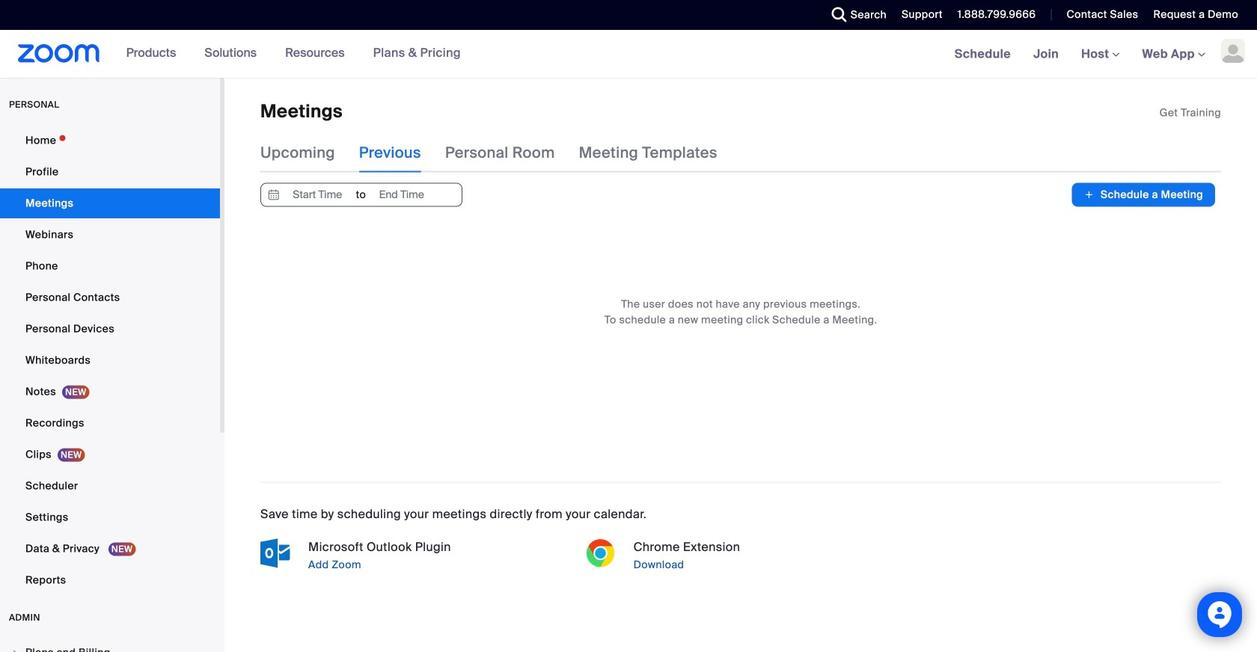 Task type: locate. For each thing, give the bounding box(es) containing it.
personal menu menu
[[0, 126, 220, 597]]

profile picture image
[[1222, 39, 1245, 63]]

application
[[1160, 106, 1222, 121]]

banner
[[0, 30, 1257, 79]]

menu item
[[0, 639, 220, 653]]

Date Range Picker End field
[[367, 184, 436, 206]]

zoom logo image
[[18, 44, 100, 63]]

add image
[[1084, 187, 1095, 202]]



Task type: vqa. For each thing, say whether or not it's contained in the screenshot.
personal menu menu
yes



Task type: describe. For each thing, give the bounding box(es) containing it.
product information navigation
[[100, 30, 472, 78]]

tabs of meeting tab list
[[260, 134, 742, 172]]

right image
[[10, 649, 19, 653]]

date image
[[265, 184, 283, 206]]

meetings navigation
[[944, 30, 1257, 79]]

Date Range Picker Start field
[[283, 184, 352, 206]]



